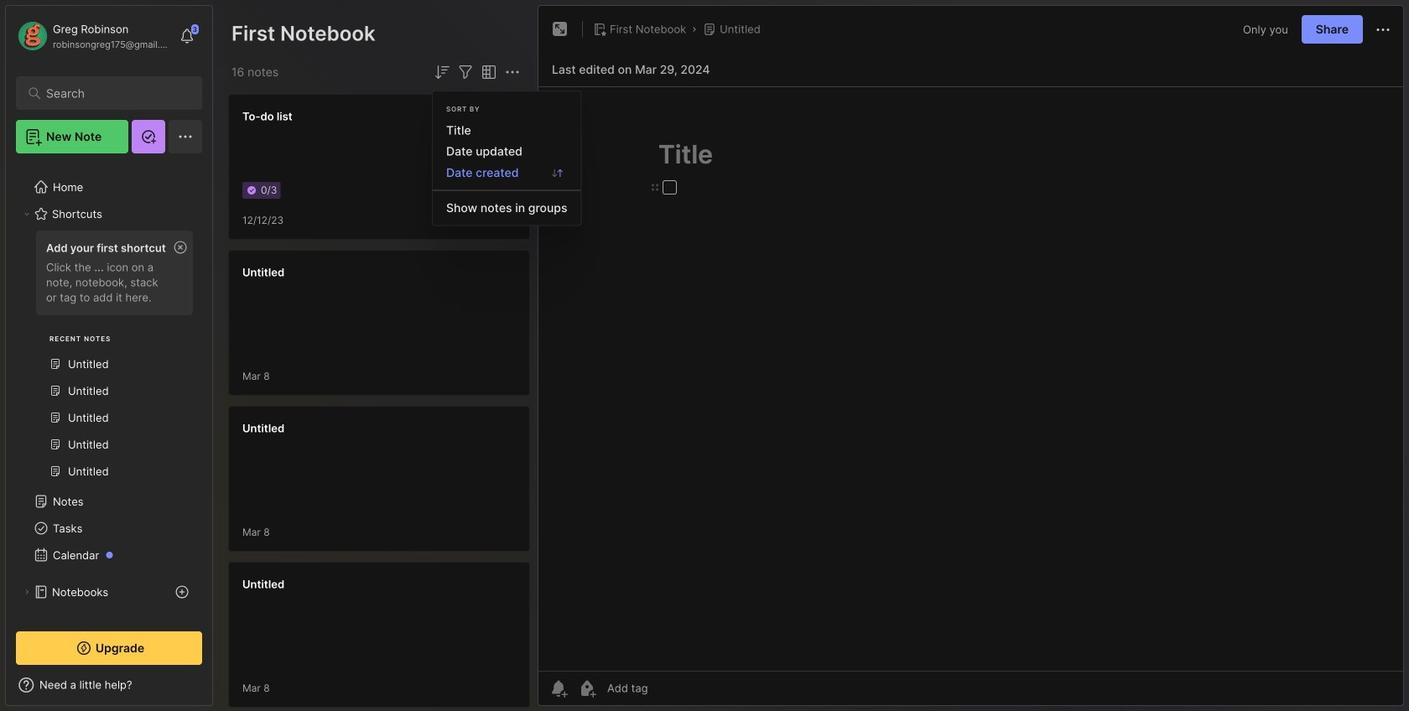 Task type: vqa. For each thing, say whether or not it's contained in the screenshot.
group at the left of the page in Tree
no



Task type: describe. For each thing, give the bounding box(es) containing it.
1 vertical spatial more actions field
[[503, 62, 523, 82]]

expand note image
[[551, 19, 571, 39]]

add tag image
[[577, 679, 598, 699]]

Add filters field
[[456, 62, 476, 82]]

add filters image
[[456, 62, 476, 82]]

WHAT'S NEW field
[[6, 672, 212, 699]]

Search text field
[[46, 86, 180, 102]]

group inside tree
[[16, 226, 201, 495]]

none search field inside main element
[[46, 83, 180, 103]]

Add tag field
[[606, 681, 732, 696]]

expand notebooks image
[[22, 587, 32, 598]]

dropdown list menu
[[433, 120, 581, 219]]



Task type: locate. For each thing, give the bounding box(es) containing it.
note window element
[[538, 5, 1405, 711]]

click to collapse image
[[212, 681, 225, 701]]

View options field
[[476, 62, 499, 82]]

0 horizontal spatial more actions field
[[503, 62, 523, 82]]

None search field
[[46, 83, 180, 103]]

main element
[[0, 0, 218, 712]]

More actions field
[[1374, 19, 1394, 40], [503, 62, 523, 82]]

1 horizontal spatial more actions field
[[1374, 19, 1394, 40]]

group
[[16, 226, 201, 495]]

Sort options field
[[432, 62, 452, 82]]

tree
[[6, 164, 212, 697]]

add a reminder image
[[549, 679, 569, 699]]

more actions image
[[503, 62, 523, 82]]

Account field
[[16, 19, 171, 53]]

more actions image
[[1374, 20, 1394, 40]]

Note Editor text field
[[539, 86, 1404, 671]]

more actions field inside note window 'element'
[[1374, 19, 1394, 40]]

tree inside main element
[[6, 164, 212, 697]]

0 vertical spatial more actions field
[[1374, 19, 1394, 40]]



